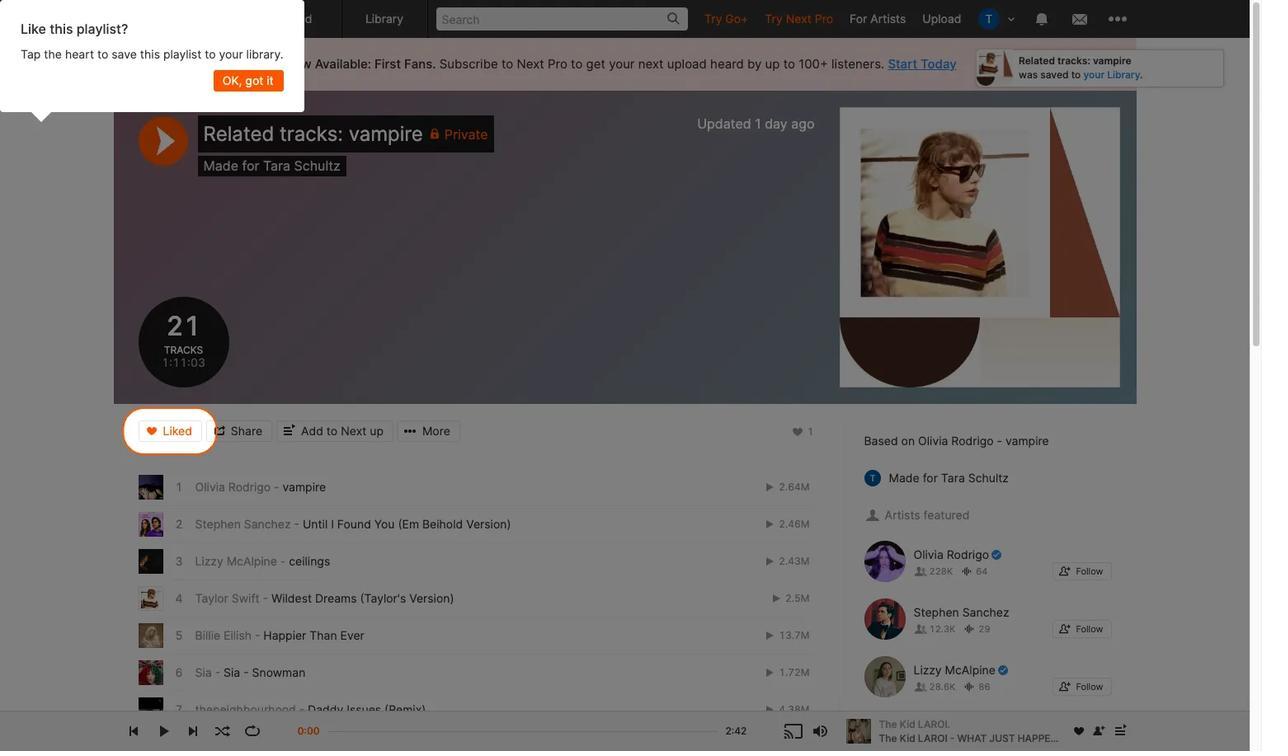 Task type: vqa. For each thing, say whether or not it's contained in the screenshot.


Task type: locate. For each thing, give the bounding box(es) containing it.
related for related tracks: vampire was saved to your library .
[[1019, 54, 1055, 67]]

1 horizontal spatial pro
[[815, 12, 833, 26]]

on
[[902, 434, 915, 448]]

library inside the related tracks: vampire was saved to your library .
[[1108, 68, 1140, 81]]

tracks: up saved
[[1058, 54, 1091, 67]]

1 try from the left
[[705, 12, 722, 26]]

tara
[[263, 158, 290, 174], [941, 471, 965, 485]]

1 horizontal spatial stephen sanchez link
[[914, 605, 1023, 620]]

go mobile
[[864, 728, 919, 742]]

tracks
[[164, 344, 203, 356]]

1 vertical spatial related
[[203, 122, 274, 146]]

0 horizontal spatial tracks:
[[280, 122, 343, 146]]

2.64m
[[776, 481, 810, 493]]

1 horizontal spatial schultz
[[969, 471, 1009, 485]]

follow button
[[1053, 562, 1112, 581], [1053, 620, 1112, 638], [1053, 678, 1112, 696]]

0 vertical spatial artists
[[871, 12, 906, 26]]

0 horizontal spatial made for tara schultz link
[[198, 156, 346, 177]]

next down search search box
[[517, 56, 545, 72]]

try go+
[[705, 12, 749, 26]]

olivia rodrigo link up 64 link
[[914, 548, 1003, 563]]

olivia
[[919, 434, 949, 448], [195, 480, 225, 494], [914, 548, 944, 562]]

228k link
[[914, 566, 953, 577]]

rodrigo right on
[[952, 434, 994, 448]]

schultz down based on olivia rodrigo - vampire
[[969, 471, 1009, 485]]

this right save
[[140, 47, 160, 61]]

1 horizontal spatial version)
[[466, 517, 511, 531]]

1 vertical spatial olivia
[[195, 480, 225, 494]]

ago
[[792, 116, 815, 132]]

mcalpine up 86 link
[[945, 663, 996, 677]]

artists
[[871, 12, 906, 26], [885, 508, 921, 522]]

wildest dreams (taylor's version) element
[[138, 587, 163, 611]]

tracks: down now
[[280, 122, 343, 146]]

0 horizontal spatial sia
[[195, 666, 212, 680]]

0 horizontal spatial related
[[203, 122, 274, 146]]

olivia right on
[[919, 434, 949, 448]]

happier
[[264, 629, 306, 643]]

for down related tracks: vampire
[[242, 158, 259, 174]]

made for tara schultz down related tracks: vampire
[[203, 158, 341, 174]]

1:11:03
[[162, 356, 206, 370]]

6
[[175, 666, 183, 680]]

1 horizontal spatial sanchez
[[963, 605, 1010, 619]]

1 vertical spatial 1
[[808, 426, 814, 438]]

version) right beihold at bottom left
[[466, 517, 511, 531]]

sanchez for stephen sanchez
[[963, 605, 1010, 619]]

artists right for
[[871, 12, 906, 26]]

related down ok,
[[203, 122, 274, 146]]

tara schultz's avatar element
[[978, 8, 1000, 30], [864, 470, 881, 487]]

vampire
[[1093, 54, 1132, 67], [349, 122, 423, 146], [1006, 434, 1049, 448], [283, 480, 326, 494]]

save
[[112, 47, 137, 61]]

sanchez up 29 on the bottom right of the page
[[963, 605, 1010, 619]]

sia right sia link
[[224, 666, 240, 680]]

made for tara schultz for the right the made for tara schultz "link"
[[889, 471, 1009, 485]]

lizzy mcalpine - ceilings
[[195, 555, 330, 569]]

2 vertical spatial follow button
[[1053, 678, 1112, 696]]

this up the
[[50, 21, 73, 37]]

your right get
[[609, 56, 635, 72]]

1 horizontal spatial 1
[[755, 116, 761, 132]]

1 horizontal spatial related
[[1019, 54, 1055, 67]]

sanchez inside stephen sanchez link
[[963, 605, 1010, 619]]

you
[[374, 517, 395, 531]]

wildest dreams (taylor's version) link
[[271, 592, 454, 606]]

0 vertical spatial made for tara schultz
[[203, 158, 341, 174]]

related up was
[[1019, 54, 1055, 67]]

1 horizontal spatial lizzy mcalpine link
[[914, 663, 1009, 678]]

2 follow button from the top
[[1053, 620, 1112, 638]]

sia - snowman element
[[138, 661, 163, 686]]

0 horizontal spatial pro
[[548, 56, 568, 72]]

upload
[[923, 12, 962, 26]]

follow for olivia rodrigo
[[1076, 566, 1104, 577]]

sanchez up the "lizzy mcalpine - ceilings"
[[244, 517, 291, 531]]

to right saved
[[1072, 68, 1081, 81]]

rodrigo for olivia rodrigo - vampire
[[228, 480, 271, 494]]

0 vertical spatial lizzy mcalpine link
[[195, 555, 277, 569]]

was
[[1019, 68, 1038, 81]]

made for the right the made for tara schultz "link"
[[889, 471, 920, 485]]

0 vertical spatial pro
[[815, 12, 833, 26]]

like
[[21, 21, 46, 37]]

first
[[375, 56, 401, 72]]

feed link
[[256, 0, 342, 38]]

1 horizontal spatial olivia rodrigo link
[[914, 548, 1003, 563]]

billie eilish - happier than ever
[[195, 629, 365, 643]]

tap the heart to save this playlist to your library.
[[21, 47, 284, 61]]

1 horizontal spatial tracks:
[[1058, 54, 1091, 67]]

2
[[175, 517, 183, 531]]

made
[[203, 158, 238, 174], [889, 471, 920, 485]]

2 vertical spatial follow
[[1076, 681, 1104, 693]]

lizzy up '28.6k' link
[[914, 663, 942, 677]]

related
[[1019, 54, 1055, 67], [203, 122, 274, 146]]

mcalpine up the swift
[[227, 555, 277, 569]]

until
[[303, 517, 328, 531]]

1 vertical spatial follow button
[[1053, 620, 1112, 638]]

0 horizontal spatial try
[[705, 12, 722, 26]]

this
[[50, 21, 73, 37], [140, 47, 160, 61]]

0 vertical spatial tracks:
[[1058, 54, 1091, 67]]

olivia for olivia rodrigo - vampire
[[195, 480, 225, 494]]

try left go+
[[705, 12, 722, 26]]

1 horizontal spatial sia
[[224, 666, 240, 680]]

2 vertical spatial 1
[[175, 480, 183, 494]]

ever
[[340, 629, 365, 643]]

library
[[365, 12, 404, 26], [1108, 68, 1140, 81]]

0 vertical spatial related
[[1019, 54, 1055, 67]]

ok, got it button
[[213, 70, 284, 92]]

0 vertical spatial sanchez
[[244, 517, 291, 531]]

1 horizontal spatial lizzy
[[914, 663, 942, 677]]

olivia for olivia rodrigo
[[914, 548, 944, 562]]

olivia rodrigo link down the share popup button
[[195, 480, 271, 494]]

1 vertical spatial version)
[[409, 592, 454, 606]]

1 vertical spatial schultz
[[969, 471, 1009, 485]]

1 vertical spatial follow
[[1076, 624, 1104, 635]]

0 vertical spatial 1
[[755, 116, 761, 132]]

0 horizontal spatial stephen sanchez link
[[195, 517, 291, 531]]

rodrigo up 64 link
[[947, 548, 989, 562]]

2 sia from the left
[[224, 666, 240, 680]]

1 vertical spatial rodrigo
[[228, 480, 271, 494]]

0 vertical spatial follow button
[[1053, 562, 1112, 581]]

mcalpine
[[227, 555, 277, 569], [945, 663, 996, 677]]

rodrigo for olivia rodrigo
[[947, 548, 989, 562]]

next up 100+
[[786, 12, 812, 26]]

up
[[765, 56, 780, 72]]

1 horizontal spatial for
[[923, 471, 938, 485]]

updated
[[697, 116, 752, 132]]

theneighbourhood
[[195, 703, 296, 717]]

schultz for the right the made for tara schultz "link"
[[969, 471, 1009, 485]]

0 vertical spatial follow
[[1076, 566, 1104, 577]]

share button
[[206, 421, 272, 442]]

ok, got it
[[223, 74, 274, 88]]

1 horizontal spatial tara
[[941, 471, 965, 485]]

billie
[[195, 629, 220, 643]]

version) right (taylor's
[[409, 592, 454, 606]]

try right go+
[[765, 12, 783, 26]]

stephen up "12.3k" link
[[914, 605, 960, 619]]

lizzy for lizzy mcalpine
[[914, 663, 942, 677]]

2 vertical spatial olivia
[[914, 548, 944, 562]]

lizzy mcalpine link up taylor swift link
[[195, 555, 277, 569]]

stephen right the 2
[[195, 517, 241, 531]]

heart
[[65, 47, 94, 61]]

0 horizontal spatial lizzy
[[195, 555, 223, 569]]

mcalpine inside "link"
[[945, 663, 996, 677]]

0 horizontal spatial library
[[365, 12, 404, 26]]

like this playlist?
[[21, 21, 128, 37]]

2 vertical spatial rodrigo
[[947, 548, 989, 562]]

mcalpine for lizzy mcalpine
[[945, 663, 996, 677]]

1 vertical spatial next
[[517, 56, 545, 72]]

stephen sanchez link
[[195, 517, 291, 531], [914, 605, 1023, 620]]

stephen
[[195, 517, 241, 531], [914, 605, 960, 619]]

1 horizontal spatial library
[[1108, 68, 1140, 81]]

0 vertical spatial tara
[[263, 158, 290, 174]]

1 horizontal spatial stephen
[[914, 605, 960, 619]]

0 vertical spatial stephen
[[195, 517, 241, 531]]

lizzy mcalpine link up 86 link
[[914, 663, 1009, 678]]

try go+ link
[[696, 0, 757, 37]]

0 vertical spatial next
[[786, 12, 812, 26]]

12.3k link
[[914, 624, 956, 635]]

0 vertical spatial version)
[[466, 517, 511, 531]]

1 vertical spatial mcalpine
[[945, 663, 996, 677]]

1 vertical spatial tracks:
[[280, 122, 343, 146]]

made for tara schultz link down related tracks: vampire
[[198, 156, 346, 177]]

mcalpine for lizzy mcalpine - ceilings
[[227, 555, 277, 569]]

tracks:
[[1058, 54, 1091, 67], [280, 122, 343, 146]]

stephen sanchez link down olivia rodrigo - vampire
[[195, 517, 291, 531]]

olivia right "vampire" element
[[195, 480, 225, 494]]

1 follow from the top
[[1076, 566, 1104, 577]]

0 horizontal spatial schultz
[[294, 158, 341, 174]]

now
[[285, 56, 312, 72]]

share
[[231, 424, 262, 438]]

3 follow button from the top
[[1053, 678, 1112, 696]]

0 horizontal spatial made
[[203, 158, 238, 174]]

ceilings link
[[289, 555, 330, 569]]

made for tara schultz link up "featured"
[[889, 470, 1009, 486]]

stephen sanchez link up 29 link
[[914, 605, 1023, 620]]

to left save
[[97, 47, 108, 61]]

lizzy for lizzy mcalpine - ceilings
[[195, 555, 223, 569]]

for
[[850, 12, 867, 26]]

0 horizontal spatial next
[[517, 56, 545, 72]]

start
[[888, 56, 918, 72]]

related for related tracks: vampire
[[203, 122, 274, 146]]

schultz down related tracks: vampire
[[294, 158, 341, 174]]

2.46m
[[776, 518, 810, 531]]

0 horizontal spatial sanchez
[[244, 517, 291, 531]]

try next pro
[[765, 12, 833, 26]]

made for tara schultz inside "link"
[[203, 158, 341, 174]]

0 horizontal spatial tara
[[263, 158, 290, 174]]

0 vertical spatial library
[[365, 12, 404, 26]]

sia right 6
[[195, 666, 212, 680]]

lizzy mcalpine
[[914, 663, 996, 677]]

made for tara schultz up "featured"
[[889, 471, 1009, 485]]

1 horizontal spatial tara schultz's avatar element
[[978, 8, 1000, 30]]

1 vertical spatial library
[[1108, 68, 1140, 81]]

library up first
[[365, 12, 404, 26]]

artists right user image on the bottom
[[885, 508, 921, 522]]

related inside the related tracks: vampire was saved to your library .
[[1019, 54, 1055, 67]]

tracks: for related tracks: vampire was saved to your library .
[[1058, 54, 1091, 67]]

1 vertical spatial made for tara schultz
[[889, 471, 1009, 485]]

0 vertical spatial olivia
[[919, 434, 949, 448]]

1 right "vampire" element
[[175, 480, 183, 494]]

0 vertical spatial lizzy
[[195, 555, 223, 569]]

7
[[175, 703, 183, 717]]

stephen sanchez - until i found you (em beihold version)
[[195, 517, 511, 531]]

tara for the made for tara schultz "link" to the top
[[263, 158, 290, 174]]

0 horizontal spatial 1
[[175, 480, 183, 494]]

more button
[[398, 421, 460, 442]]

3 follow from the top
[[1076, 681, 1104, 693]]

pro left get
[[548, 56, 568, 72]]

mobile
[[883, 728, 919, 742]]

sanchez for stephen sanchez - until i found you (em beihold version)
[[244, 517, 291, 531]]

your right saved
[[1084, 68, 1105, 81]]

0 vertical spatial tara schultz's avatar element
[[978, 8, 1000, 30]]

for
[[242, 158, 259, 174], [923, 471, 938, 485]]

1 vertical spatial stephen sanchez link
[[914, 605, 1023, 620]]

28.6k
[[930, 681, 956, 693]]

by
[[748, 56, 762, 72]]

made for tara schultz
[[203, 158, 341, 174], [889, 471, 1009, 485]]

lizzy right 3
[[195, 555, 223, 569]]

theneighbourhood link
[[195, 703, 296, 717]]

listeners.
[[832, 56, 885, 72]]

1 vertical spatial tara schultz's avatar element
[[864, 470, 881, 487]]

tara down based on olivia rodrigo - vampire
[[941, 471, 965, 485]]

taylor swift link
[[195, 592, 260, 606]]

for for the made for tara schultz "link" to the top
[[242, 158, 259, 174]]

library right saved
[[1108, 68, 1140, 81]]

next inside try next pro link
[[786, 12, 812, 26]]

daddy
[[308, 703, 343, 717]]

1 vertical spatial tara
[[941, 471, 965, 485]]

1 vertical spatial artists
[[885, 508, 921, 522]]

your up ok,
[[219, 47, 243, 61]]

related tracks: vampire
[[203, 122, 423, 146]]

sia - snowman link
[[224, 666, 306, 680]]

based
[[864, 434, 898, 448]]

0 horizontal spatial version)
[[409, 592, 454, 606]]

lizzy mcalpine link
[[195, 555, 277, 569], [914, 663, 1009, 678]]

0 vertical spatial this
[[50, 21, 73, 37]]

1 follow button from the top
[[1053, 562, 1112, 581]]

0 vertical spatial made
[[203, 158, 238, 174]]

0 vertical spatial made for tara schultz link
[[198, 156, 346, 177]]

pro left for
[[815, 12, 833, 26]]

1 horizontal spatial try
[[765, 12, 783, 26]]

follow for lizzy mcalpine
[[1076, 681, 1104, 693]]

-
[[997, 434, 1003, 448], [274, 480, 279, 494], [294, 517, 300, 531], [280, 555, 286, 569], [263, 592, 268, 606], [255, 629, 260, 643], [215, 666, 220, 680], [244, 666, 249, 680], [299, 703, 305, 717]]

tracks: inside the related tracks: vampire was saved to your library .
[[1058, 54, 1091, 67]]

0 horizontal spatial for
[[242, 158, 259, 174]]

(em
[[398, 517, 419, 531]]

rodrigo left "vampire" link
[[228, 480, 271, 494]]

1 left the day
[[755, 116, 761, 132]]

1 vertical spatial made
[[889, 471, 920, 485]]

i
[[331, 517, 334, 531]]

0 horizontal spatial made for tara schultz
[[203, 158, 341, 174]]

tara schultz's avatar element up user image on the bottom
[[864, 470, 881, 487]]

olivia up 228k link
[[914, 548, 944, 562]]

sia - sia - snowman
[[195, 666, 306, 680]]

0 vertical spatial for
[[242, 158, 259, 174]]

1 horizontal spatial made for tara schultz
[[889, 471, 1009, 485]]

to right subscribe
[[502, 56, 513, 72]]

1 up 2.64m
[[808, 426, 814, 438]]

1 vertical spatial stephen
[[914, 605, 960, 619]]

tara schultz's avatar element right the upload link on the top of page
[[978, 8, 1000, 30]]

0 horizontal spatial lizzy mcalpine link
[[195, 555, 277, 569]]

2 try from the left
[[765, 12, 783, 26]]

1 vertical spatial for
[[923, 471, 938, 485]]

sia
[[195, 666, 212, 680], [224, 666, 240, 680]]

tara down related tracks: vampire
[[263, 158, 290, 174]]

1 horizontal spatial mcalpine
[[945, 663, 996, 677]]

1 horizontal spatial made
[[889, 471, 920, 485]]

1 vertical spatial this
[[140, 47, 160, 61]]

2 horizontal spatial your
[[1084, 68, 1105, 81]]

None search field
[[428, 0, 696, 37]]

2.43m
[[776, 555, 810, 568]]

for up artists featured
[[923, 471, 938, 485]]

available:
[[315, 56, 371, 72]]

0 horizontal spatial stephen
[[195, 517, 241, 531]]



Task type: describe. For each thing, give the bounding box(es) containing it.
get
[[586, 56, 606, 72]]

Search search field
[[436, 7, 688, 31]]

64
[[976, 566, 988, 577]]

ceilings
[[289, 555, 330, 569]]

to right the up on the right of the page
[[784, 56, 795, 72]]

try next pro link
[[757, 0, 842, 37]]

stephen sanchez's avatar element
[[864, 599, 906, 640]]

lizzy mcalpine's avatar element
[[864, 657, 906, 698]]

start today link
[[888, 56, 957, 72]]

issues
[[347, 703, 381, 717]]

3
[[175, 555, 183, 569]]

1 vertical spatial olivia rodrigo link
[[914, 548, 1003, 563]]

2.5m
[[783, 593, 810, 605]]

for artists link
[[842, 0, 915, 37]]

olivia rodrigo - vampire
[[195, 480, 326, 494]]

daddy issues (remix) element
[[138, 698, 163, 723]]

86 link
[[963, 681, 991, 693]]

got
[[245, 74, 264, 88]]

upload
[[667, 56, 707, 72]]

eilish
[[224, 629, 252, 643]]

stephen for stephen sanchez
[[914, 605, 960, 619]]

related tracks: vampire link
[[203, 122, 423, 146]]

until i found you (em beihold version) link
[[303, 517, 511, 531]]

1 sia from the left
[[195, 666, 212, 680]]

happier than ever element
[[138, 624, 163, 649]]

0 horizontal spatial this
[[50, 21, 73, 37]]

(taylor's
[[360, 592, 406, 606]]

ceilings element
[[138, 550, 163, 574]]

86
[[979, 681, 991, 693]]

12.3k
[[930, 624, 956, 635]]

to right playlist
[[205, 47, 216, 61]]

swift
[[232, 592, 260, 606]]

ok,
[[223, 74, 242, 88]]

liked button
[[138, 421, 202, 442]]

0 vertical spatial olivia rodrigo link
[[195, 480, 271, 494]]

upload link
[[915, 0, 970, 37]]

today
[[921, 56, 957, 72]]

.
[[1140, 68, 1143, 81]]

found
[[337, 517, 371, 531]]

1.72m
[[776, 667, 810, 679]]

stephen for stephen sanchez - until i found you (em beihold version)
[[195, 517, 241, 531]]

the
[[44, 47, 62, 61]]

library inside library link
[[365, 12, 404, 26]]

your inside the related tracks: vampire was saved to your library .
[[1084, 68, 1105, 81]]

(remix)
[[385, 703, 426, 717]]

more
[[422, 424, 450, 438]]

stephen sanchez
[[914, 605, 1010, 619]]

billie eilish link
[[195, 629, 252, 643]]

playlist
[[163, 47, 202, 61]]

0 horizontal spatial tara schultz's avatar element
[[864, 470, 881, 487]]

playlist?
[[77, 21, 128, 37]]

try for try next pro
[[765, 12, 783, 26]]

4.38m
[[776, 704, 810, 716]]

user image
[[864, 506, 882, 525]]

28.6k link
[[914, 681, 956, 693]]

1 horizontal spatial your
[[609, 56, 635, 72]]

go+
[[726, 12, 749, 26]]

follow button for olivia rodrigo
[[1053, 562, 1112, 581]]

29 link
[[963, 624, 991, 635]]

related tracks: vampire was saved to your library .
[[1019, 54, 1143, 81]]

than
[[310, 629, 337, 643]]

2 follow from the top
[[1076, 624, 1104, 635]]

until i found you (em beihold version) element
[[138, 512, 163, 537]]

beihold
[[422, 517, 463, 531]]

artists featured
[[885, 508, 970, 522]]

1 horizontal spatial this
[[140, 47, 160, 61]]

4
[[175, 592, 183, 606]]

to inside the related tracks: vampire was saved to your library .
[[1072, 68, 1081, 81]]

5
[[175, 629, 183, 643]]

olivia rodrigo
[[914, 548, 989, 562]]

library.
[[246, 47, 284, 61]]

library link
[[342, 0, 428, 38]]

21
[[166, 310, 201, 342]]

1 vertical spatial lizzy mcalpine link
[[914, 663, 1009, 678]]

now available: first fans. subscribe to next pro to get your next upload heard by up to 100+ listeners. start today
[[285, 56, 957, 72]]

for artists
[[850, 12, 906, 26]]

olivia rodrigo's avatar element
[[864, 541, 906, 582]]

related tracks: vampire element
[[840, 107, 1120, 388]]

private
[[445, 126, 488, 142]]

schultz for the made for tara schultz "link" to the top
[[294, 158, 341, 174]]

0 vertical spatial rodrigo
[[952, 434, 994, 448]]

try for try go+
[[705, 12, 722, 26]]

made for the made for tara schultz "link" to the top
[[203, 158, 238, 174]]

to left get
[[571, 56, 583, 72]]

updated 1 day ago
[[697, 116, 815, 132]]

for for the right the made for tara schultz "link"
[[923, 471, 938, 485]]

vampire inside the related tracks: vampire was saved to your library .
[[1093, 54, 1132, 67]]

snowman
[[252, 666, 306, 680]]

tara for the right the made for tara schultz "link"
[[941, 471, 965, 485]]

go
[[864, 728, 880, 742]]

1 horizontal spatial made for tara schultz link
[[889, 470, 1009, 486]]

vampire element
[[138, 475, 163, 500]]

64 link
[[961, 566, 988, 577]]

1 vertical spatial pro
[[548, 56, 568, 72]]

happier than ever link
[[264, 629, 365, 643]]

featured
[[924, 508, 970, 522]]

13.7m
[[776, 630, 810, 642]]

it
[[267, 74, 274, 88]]

memories element
[[138, 735, 163, 752]]

100+
[[799, 56, 828, 72]]

made for tara schultz for the made for tara schultz "link" to the top
[[203, 158, 341, 174]]

fans.
[[404, 56, 436, 72]]

follow button for lizzy mcalpine
[[1053, 678, 1112, 696]]

0 vertical spatial stephen sanchez link
[[195, 517, 291, 531]]

tracks: for related tracks: vampire
[[280, 122, 343, 146]]

heard
[[711, 56, 744, 72]]

liked
[[163, 424, 192, 438]]

0 horizontal spatial your
[[219, 47, 243, 61]]



